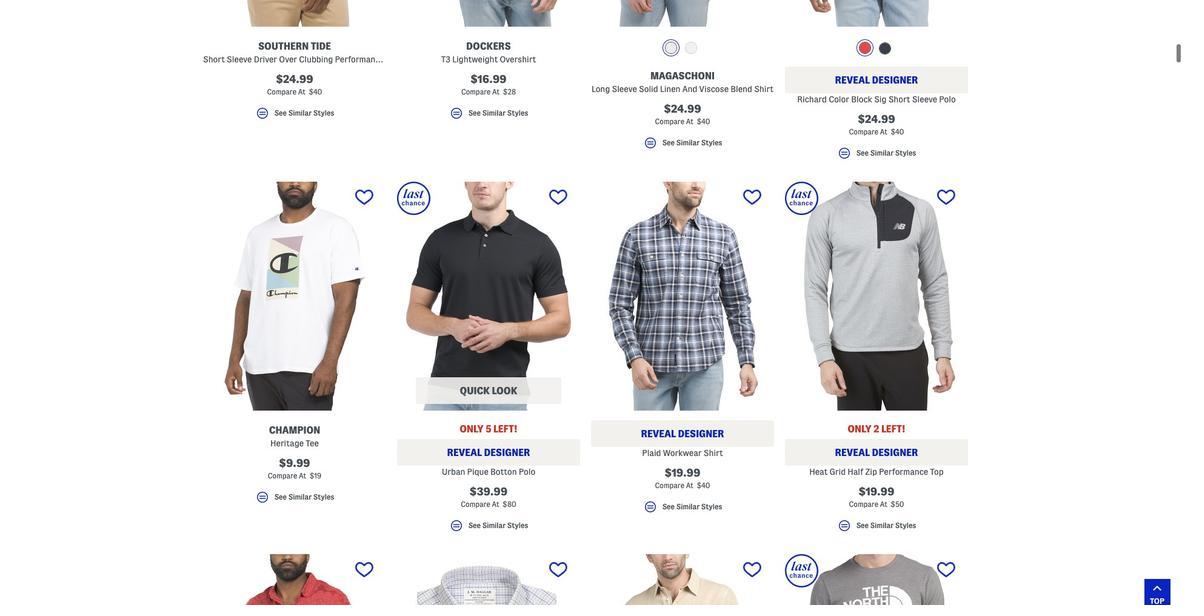 Task type: vqa. For each thing, say whether or not it's contained in the screenshot.
$24.99 Compare At              $40 corresponding to MAGASCHONI
yes



Task type: describe. For each thing, give the bounding box(es) containing it.
reveal designer for shirt
[[641, 429, 724, 440]]

polo inside southern tide short sleeve driver over clubbing performance polo
[[386, 55, 403, 64]]

white image
[[685, 42, 697, 54]]

styles for see similar styles button for reveal designer urban pique botton polo $39.99 compare at              $80 'element'
[[508, 522, 528, 530]]

t3
[[441, 55, 451, 64]]

$19.99 compare at              $50
[[849, 486, 904, 509]]

champion heritage tee $9.99 compare at              $19 element
[[203, 182, 386, 510]]

only 2 left!
[[848, 424, 906, 435]]

see for magaschoni long sleeve solid linen and viscose blend shirt $24.99 compare at              $40 'element'
[[663, 139, 675, 147]]

similar for southern tide short sleeve driver over clubbing performance polo $24.99 compare at              $40 "element"
[[288, 109, 312, 117]]

over
[[279, 55, 297, 64]]

performance inside southern tide short sleeve driver over clubbing performance polo
[[335, 55, 384, 64]]

heat grid half zip performance top image
[[785, 182, 969, 411]]

look
[[492, 386, 518, 397]]

blend
[[731, 84, 753, 94]]

compare inside magaschoni long sleeve solid linen and viscose blend shirt $24.99 compare at              $40 'element'
[[655, 118, 685, 125]]

$9.99
[[279, 458, 310, 469]]

$40 down richard color block sig short sleeve polo
[[891, 128, 904, 136]]

$19.99 for shirt
[[665, 467, 701, 479]]

reveal designer for half
[[835, 448, 918, 458]]

and
[[683, 84, 698, 94]]

1 vertical spatial performance
[[879, 467, 929, 477]]

heat grid half zip performance top
[[810, 467, 944, 477]]

solid
[[639, 84, 658, 94]]

plaid  workwear shirt image
[[591, 182, 774, 411]]

gingham dress shirt image
[[397, 555, 580, 606]]

tee
[[306, 439, 319, 449]]

only 5 left!
[[460, 424, 518, 435]]

$19.99 for half
[[859, 486, 895, 498]]

designer for botton
[[484, 448, 530, 458]]

styles for see similar styles button for champion heritage tee $9.99 compare at              $19 element
[[313, 494, 334, 502]]

only for only 2 left!
[[848, 424, 872, 435]]

urban
[[442, 467, 465, 477]]

workwear
[[663, 449, 702, 458]]

driver
[[254, 55, 277, 64]]

see similar styles for magaschoni long sleeve solid linen and viscose blend shirt $24.99 compare at              $40 'element''s see similar styles button
[[663, 139, 723, 147]]

see for reveal designer richard color block sig short sleeve polo $24.99 compare at              $40 'element'
[[857, 149, 869, 157]]

urban pique botton polo image
[[397, 182, 580, 411]]

see similar styles for see similar styles button for reveal designer urban pique botton polo $39.99 compare at              $80 'element'
[[469, 522, 528, 530]]

see similar styles button for southern tide short sleeve driver over clubbing performance polo $24.99 compare at              $40 "element"
[[203, 106, 386, 126]]

short inside southern tide short sleeve driver over clubbing performance polo
[[203, 55, 225, 64]]

2
[[874, 424, 880, 435]]

southern
[[258, 41, 309, 51]]

see for southern tide short sleeve driver over clubbing performance polo $24.99 compare at              $40 "element"
[[274, 109, 287, 117]]

see similar styles button for 'reveal designer heat grid half zip performance top $19.99 compare at              $50' element
[[785, 519, 969, 539]]

long sleeve solid linen and viscose blend shirt image
[[591, 0, 774, 27]]

see for dockers t3 lightweight overshirt $16.99 compare at              $28 element
[[469, 109, 481, 117]]

reveal designer for botton
[[447, 448, 530, 458]]

reveal for pique
[[447, 448, 482, 458]]

sky captain image
[[879, 42, 891, 55]]

see similar styles for dockers t3 lightweight overshirt $16.99 compare at              $28 element's see similar styles button
[[469, 109, 528, 117]]

similar for reveal designer richard color block sig short sleeve polo $24.99 compare at              $40 'element'
[[871, 149, 894, 157]]

linen blend beach long sleeve shirt image
[[591, 555, 774, 606]]

reveal for color
[[835, 75, 870, 85]]

only for only 5 left!
[[460, 424, 484, 435]]

quick look link
[[416, 378, 562, 404]]

$39.99 compare at              $80
[[461, 486, 517, 509]]

reveal for workwear
[[641, 429, 676, 440]]

designer for block
[[872, 75, 918, 85]]

reveal designer for block
[[835, 75, 918, 85]]

half dome long sleeve tee image
[[785, 555, 969, 606]]

grid
[[830, 467, 846, 477]]

magaschoni long sleeve solid linen and viscose blend shirt $24.99 compare at              $40 element
[[591, 0, 774, 156]]

reveal for grid
[[835, 448, 870, 458]]

sleeve inside southern tide short sleeve driver over clubbing performance polo
[[227, 55, 252, 64]]

see similar styles for see similar styles button for 'reveal designer heat grid half zip performance top $19.99 compare at              $50' element
[[857, 522, 917, 530]]

block
[[852, 95, 873, 104]]

short sleeve driver over clubbing performance polo image
[[203, 0, 386, 27]]

compare inside southern tide short sleeve driver over clubbing performance polo $24.99 compare at              $40 "element"
[[267, 88, 297, 96]]

zip
[[866, 467, 878, 477]]

$16.99
[[471, 73, 507, 85]]

see similar styles button for champion heritage tee $9.99 compare at              $19 element
[[203, 490, 386, 510]]

reveal designer urban pique botton polo $39.99 compare at              $80 element
[[397, 182, 580, 539]]

botton
[[491, 467, 517, 477]]

compare inside $16.99 compare at              $28
[[461, 88, 491, 96]]

$80
[[503, 501, 517, 509]]

quick
[[460, 386, 490, 397]]

$50
[[891, 501, 904, 509]]

southern tide short sleeve driver over clubbing performance polo $24.99 compare at              $40 element
[[203, 0, 403, 126]]

compare inside $39.99 compare at              $80
[[461, 501, 490, 509]]

dockers t3 lightweight overshirt $16.99 compare at              $28 element
[[397, 0, 580, 126]]

similar for 'reveal designer heat grid half zip performance top $19.99 compare at              $50' element
[[871, 522, 894, 530]]

$24.99 compare at              $40 for southern
[[267, 73, 322, 96]]

$40 inside "$19.99 compare at              $40"
[[697, 482, 710, 490]]

$24.99 for magaschoni
[[664, 103, 702, 115]]

champion
[[269, 426, 320, 436]]

left! for only 5 left!
[[494, 424, 518, 435]]

see similar styles for see similar styles button inside the southern tide short sleeve driver over clubbing performance polo $24.99 compare at              $40 "element"
[[274, 109, 334, 117]]

designer for shirt
[[678, 429, 724, 440]]

5
[[486, 424, 492, 435]]

styles for see similar styles button corresponding to reveal designer plaid  workwear shirt $19.99 compare at              $40 element
[[702, 504, 723, 511]]

viscose
[[700, 84, 729, 94]]

dockers t3 lightweight overshirt
[[441, 41, 536, 64]]

plaid  workwear shirt
[[642, 449, 723, 458]]

reveal designer richard color block sig short sleeve polo $24.99 compare at              $40 element
[[785, 0, 969, 166]]

list box for magaschoni
[[663, 39, 703, 59]]

southern tide short sleeve driver over clubbing performance polo
[[203, 41, 403, 64]]



Task type: locate. For each thing, give the bounding box(es) containing it.
list box down richard color block sig short sleeve polo "image" in the right top of the page
[[857, 39, 897, 59]]

0 vertical spatial short
[[203, 55, 225, 64]]

1 horizontal spatial $24.99
[[664, 103, 702, 115]]

similar inside reveal designer richard color block sig short sleeve polo $24.99 compare at              $40 'element'
[[871, 149, 894, 157]]

similar down and
[[677, 139, 700, 147]]

reveal designer up richard color block sig short sleeve polo
[[835, 75, 918, 85]]

quick look
[[460, 386, 518, 397]]

$28
[[503, 88, 516, 96]]

see similar styles button down $39.99 compare at              $80 on the bottom of page
[[397, 519, 580, 539]]

compare down zip
[[849, 501, 879, 509]]

short inside 'element'
[[889, 95, 911, 104]]

2 horizontal spatial $24.99
[[858, 113, 896, 125]]

see similar styles button for magaschoni long sleeve solid linen and viscose blend shirt $24.99 compare at              $40 'element'
[[591, 136, 774, 156]]

similar
[[288, 109, 312, 117], [483, 109, 506, 117], [677, 139, 700, 147], [871, 149, 894, 157], [288, 494, 312, 502], [677, 504, 700, 511], [483, 522, 506, 530], [871, 522, 894, 530]]

$9.99 compare at              $19
[[268, 458, 322, 480]]

2 list box from the left
[[857, 39, 897, 59]]

similar inside reveal designer urban pique botton polo $39.99 compare at              $80 'element'
[[483, 522, 506, 530]]

$40 down clubbing
[[309, 88, 322, 96]]

styles for reveal designer richard color block sig short sleeve polo $24.99 compare at              $40 'element''s see similar styles button
[[896, 149, 917, 157]]

see similar styles down sig
[[857, 149, 917, 157]]

see similar styles inside magaschoni long sleeve solid linen and viscose blend shirt $24.99 compare at              $40 'element'
[[663, 139, 723, 147]]

compare inside $9.99 compare at              $19
[[268, 472, 297, 480]]

similar inside dockers t3 lightweight overshirt $16.99 compare at              $28 element
[[483, 109, 506, 117]]

$40 down plaid  workwear shirt
[[697, 482, 710, 490]]

designer up sig
[[872, 75, 918, 85]]

styles for magaschoni long sleeve solid linen and viscose blend shirt $24.99 compare at              $40 'element''s see similar styles button
[[702, 139, 723, 147]]

see similar styles button
[[203, 106, 386, 126], [397, 106, 580, 126], [591, 136, 774, 156], [785, 146, 969, 166], [203, 490, 386, 510], [591, 500, 774, 520], [397, 519, 580, 539], [785, 519, 969, 539]]

only inside reveal designer urban pique botton polo $39.99 compare at              $80 'element'
[[460, 424, 484, 435]]

2 only from the left
[[848, 424, 872, 435]]

reveal designer up heat grid half zip performance top
[[835, 448, 918, 458]]

list box inside reveal designer richard color block sig short sleeve polo $24.99 compare at              $40 'element'
[[857, 39, 897, 59]]

see inside champion heritage tee $9.99 compare at              $19 element
[[274, 494, 287, 502]]

tide
[[311, 41, 331, 51]]

1 horizontal spatial performance
[[879, 467, 929, 477]]

see down $39.99 compare at              $80 on the bottom of page
[[469, 522, 481, 530]]

compare inside "$19.99 compare at              $40"
[[655, 482, 685, 490]]

see similar styles button for reveal designer richard color block sig short sleeve polo $24.99 compare at              $40 'element'
[[785, 146, 969, 166]]

see for champion heritage tee $9.99 compare at              $19 element
[[274, 494, 287, 502]]

similar for magaschoni long sleeve solid linen and viscose blend shirt $24.99 compare at              $40 'element'
[[677, 139, 700, 147]]

only left 5
[[460, 424, 484, 435]]

$16.99 compare at              $28
[[461, 73, 516, 96]]

sleeve
[[227, 55, 252, 64], [612, 84, 637, 94], [913, 95, 938, 104]]

styles for see similar styles button inside the southern tide short sleeve driver over clubbing performance polo $24.99 compare at              $40 "element"
[[313, 109, 334, 117]]

1 horizontal spatial left!
[[882, 424, 906, 435]]

clubbing
[[299, 55, 333, 64]]

pique
[[467, 467, 489, 477]]

designer up plaid  workwear shirt
[[678, 429, 724, 440]]

shirt inside the magaschoni long sleeve solid linen and viscose blend shirt
[[755, 84, 774, 94]]

richard
[[798, 95, 827, 104]]

similar inside magaschoni long sleeve solid linen and viscose blend shirt $24.99 compare at              $40 'element'
[[677, 139, 700, 147]]

$24.99 compare at              $40 inside southern tide short sleeve driver over clubbing performance polo $24.99 compare at              $40 "element"
[[267, 73, 322, 96]]

0 horizontal spatial sleeve
[[227, 55, 252, 64]]

1 vertical spatial short
[[889, 95, 911, 104]]

sig
[[875, 95, 887, 104]]

0 horizontal spatial list box
[[663, 39, 703, 59]]

performance
[[335, 55, 384, 64], [879, 467, 929, 477]]

$24.99 compare at              $40 inside magaschoni long sleeve solid linen and viscose blend shirt $24.99 compare at              $40 'element'
[[655, 103, 710, 125]]

polo
[[386, 55, 403, 64], [940, 95, 956, 104], [519, 467, 536, 477]]

1 horizontal spatial polo
[[519, 467, 536, 477]]

see inside southern tide short sleeve driver over clubbing performance polo $24.99 compare at              $40 "element"
[[274, 109, 287, 117]]

left!
[[494, 424, 518, 435], [882, 424, 906, 435]]

1 left! from the left
[[494, 424, 518, 435]]

see similar styles button inside southern tide short sleeve driver over clubbing performance polo $24.99 compare at              $40 "element"
[[203, 106, 386, 126]]

see inside reveal designer urban pique botton polo $39.99 compare at              $80 'element'
[[469, 522, 481, 530]]

similar down $50 at the bottom of page
[[871, 522, 894, 530]]

see inside 'reveal designer heat grid half zip performance top $19.99 compare at              $50' element
[[857, 522, 869, 530]]

styles inside champion heritage tee $9.99 compare at              $19 element
[[313, 494, 334, 502]]

reveal designer up plaid  workwear shirt
[[641, 429, 724, 440]]

see similar styles down and
[[663, 139, 723, 147]]

compare
[[267, 88, 297, 96], [461, 88, 491, 96], [655, 118, 685, 125], [849, 128, 879, 136], [268, 472, 297, 480], [655, 482, 685, 490], [461, 501, 490, 509], [849, 501, 879, 509]]

linen
[[660, 84, 681, 94]]

2 horizontal spatial sleeve
[[913, 95, 938, 104]]

sleeve right sig
[[913, 95, 938, 104]]

compare down workwear
[[655, 482, 685, 490]]

short
[[203, 55, 225, 64], [889, 95, 911, 104]]

left! right 5
[[494, 424, 518, 435]]

styles inside dockers t3 lightweight overshirt $16.99 compare at              $28 element
[[508, 109, 528, 117]]

sleeve left driver
[[227, 55, 252, 64]]

see similar styles down $50 at the bottom of page
[[857, 522, 917, 530]]

top
[[1150, 597, 1165, 606]]

styles for see similar styles button for 'reveal designer heat grid half zip performance top $19.99 compare at              $50' element
[[896, 522, 917, 530]]

see similar styles button for reveal designer plaid  workwear shirt $19.99 compare at              $40 element
[[591, 500, 774, 520]]

sky blue image
[[665, 42, 677, 54]]

$40 inside "element"
[[309, 88, 322, 96]]

0 horizontal spatial $19.99
[[665, 467, 701, 479]]

1 horizontal spatial only
[[848, 424, 872, 435]]

see for 'reveal designer heat grid half zip performance top $19.99 compare at              $50' element
[[857, 522, 869, 530]]

richard color block sig short sleeve polo image
[[785, 0, 969, 27]]

see similar styles inside reveal designer richard color block sig short sleeve polo $24.99 compare at              $40 'element'
[[857, 149, 917, 157]]

similar for champion heritage tee $9.99 compare at              $19 element
[[288, 494, 312, 502]]

see inside dockers t3 lightweight overshirt $16.99 compare at              $28 element
[[469, 109, 481, 117]]

$40 down viscose
[[697, 118, 710, 125]]

see similar styles inside reveal designer plaid  workwear shirt $19.99 compare at              $40 element
[[663, 504, 723, 511]]

reveal
[[835, 75, 870, 85], [641, 429, 676, 440], [447, 448, 482, 458], [835, 448, 870, 458]]

styles inside reveal designer richard color block sig short sleeve polo $24.99 compare at              $40 'element'
[[896, 149, 917, 157]]

shirt
[[755, 84, 774, 94], [704, 449, 723, 458]]

list box up magaschoni on the right
[[663, 39, 703, 59]]

see down $19.99 compare at              $50
[[857, 522, 869, 530]]

similar down "$19.99 compare at              $40"
[[677, 504, 700, 511]]

only left 2
[[848, 424, 872, 435]]

shirt right workwear
[[704, 449, 723, 458]]

half
[[848, 467, 864, 477]]

$24.99 compare at              $40
[[267, 73, 322, 96], [655, 103, 710, 125], [849, 113, 904, 136]]

similar down $28
[[483, 109, 506, 117]]

compare inside reveal designer richard color block sig short sleeve polo $24.99 compare at              $40 'element'
[[849, 128, 879, 136]]

see similar styles button down "$19.99 compare at              $40"
[[591, 500, 774, 520]]

1 vertical spatial polo
[[940, 95, 956, 104]]

shirt right blend
[[755, 84, 774, 94]]

0 horizontal spatial polo
[[386, 55, 403, 64]]

1 list box from the left
[[663, 39, 703, 59]]

see for reveal designer urban pique botton polo $39.99 compare at              $80 'element'
[[469, 522, 481, 530]]

dockers
[[467, 41, 511, 51]]

$24.99 for southern
[[276, 73, 313, 85]]

reveal up block
[[835, 75, 870, 85]]

see similar styles button down richard color block sig short sleeve polo
[[785, 146, 969, 166]]

see similar styles inside champion heritage tee $9.99 compare at              $19 element
[[274, 494, 334, 502]]

$24.99 compare at              $40 inside reveal designer richard color block sig short sleeve polo $24.99 compare at              $40 'element'
[[849, 113, 904, 136]]

left! inside reveal designer urban pique botton polo $39.99 compare at              $80 'element'
[[494, 424, 518, 435]]

red image
[[859, 42, 871, 54]]

left! right 2
[[882, 424, 906, 435]]

see similar styles
[[274, 109, 334, 117], [469, 109, 528, 117], [663, 139, 723, 147], [857, 149, 917, 157], [274, 494, 334, 502], [663, 504, 723, 511], [469, 522, 528, 530], [857, 522, 917, 530]]

similar down $19
[[288, 494, 312, 502]]

1 horizontal spatial short
[[889, 95, 911, 104]]

reveal designer
[[835, 75, 918, 85], [641, 429, 724, 440], [447, 448, 530, 458], [835, 448, 918, 458]]

heritage
[[271, 439, 304, 449]]

0 vertical spatial polo
[[386, 55, 403, 64]]

1 horizontal spatial shirt
[[755, 84, 774, 94]]

see similar styles button down $16.99 compare at              $28
[[397, 106, 580, 126]]

magaschoni long sleeve solid linen and viscose blend shirt
[[592, 71, 774, 94]]

styles inside reveal designer urban pique botton polo $39.99 compare at              $80 'element'
[[508, 522, 528, 530]]

see similar styles button down over
[[203, 106, 386, 126]]

$24.99 compare at              $40 down and
[[655, 103, 710, 125]]

heat
[[810, 467, 828, 477]]

reveal up half
[[835, 448, 870, 458]]

see down linen
[[663, 139, 675, 147]]

see similar styles button down and
[[591, 136, 774, 156]]

see inside reveal designer plaid  workwear shirt $19.99 compare at              $40 element
[[663, 504, 675, 511]]

short right sig
[[889, 95, 911, 104]]

1 vertical spatial shirt
[[704, 449, 723, 458]]

compare down $39.99
[[461, 501, 490, 509]]

0 horizontal spatial only
[[460, 424, 484, 435]]

$40
[[309, 88, 322, 96], [697, 118, 710, 125], [891, 128, 904, 136], [697, 482, 710, 490]]

only
[[460, 424, 484, 435], [848, 424, 872, 435]]

$19.99 inside "$19.99 compare at              $40"
[[665, 467, 701, 479]]

styles inside reveal designer plaid  workwear shirt $19.99 compare at              $40 element
[[702, 504, 723, 511]]

similar inside 'reveal designer heat grid half zip performance top $19.99 compare at              $50' element
[[871, 522, 894, 530]]

similar down sig
[[871, 149, 894, 157]]

$24.99 compare at              $40 for magaschoni
[[655, 103, 710, 125]]

color
[[829, 95, 850, 104]]

similar for reveal designer urban pique botton polo $39.99 compare at              $80 'element'
[[483, 522, 506, 530]]

2 horizontal spatial polo
[[940, 95, 956, 104]]

$39.99
[[470, 486, 508, 498]]

see down "$19.99 compare at              $40"
[[663, 504, 675, 511]]

plaid
[[642, 449, 661, 458]]

see similar styles button down $9.99 compare at              $19
[[203, 490, 386, 510]]

list box for $24.99
[[857, 39, 897, 59]]

see inside magaschoni long sleeve solid linen and viscose blend shirt $24.99 compare at              $40 'element'
[[663, 139, 675, 147]]

$24.99 down over
[[276, 73, 313, 85]]

see inside reveal designer richard color block sig short sleeve polo $24.99 compare at              $40 'element'
[[857, 149, 869, 157]]

champion heritage tee
[[269, 426, 320, 449]]

similar down $80
[[483, 522, 506, 530]]

see for reveal designer plaid  workwear shirt $19.99 compare at              $40 element
[[663, 504, 675, 511]]

$24.99 down richard color block sig short sleeve polo
[[858, 113, 896, 125]]

1 horizontal spatial list box
[[857, 39, 897, 59]]

compare inside $19.99 compare at              $50
[[849, 501, 879, 509]]

0 horizontal spatial $24.99
[[276, 73, 313, 85]]

0 horizontal spatial short
[[203, 55, 225, 64]]

left! inside 'reveal designer heat grid half zip performance top $19.99 compare at              $50' element
[[882, 424, 906, 435]]

see similar styles down clubbing
[[274, 109, 334, 117]]

$24.99 compare at              $40 down over
[[267, 73, 322, 96]]

reveal up plaid
[[641, 429, 676, 440]]

see similar styles inside dockers t3 lightweight overshirt $16.99 compare at              $28 element
[[469, 109, 528, 117]]

see similar styles button for reveal designer urban pique botton polo $39.99 compare at              $80 'element'
[[397, 519, 580, 539]]

list box inside magaschoni long sleeve solid linen and viscose blend shirt $24.99 compare at              $40 'element'
[[663, 39, 703, 59]]

see similar styles down $80
[[469, 522, 528, 530]]

heritage tee image
[[203, 182, 386, 411]]

designer up heat grid half zip performance top
[[872, 448, 918, 458]]

similar for reveal designer plaid  workwear shirt $19.99 compare at              $40 element
[[677, 504, 700, 511]]

$19
[[310, 472, 322, 480]]

top link
[[1145, 580, 1171, 606]]

similar down over
[[288, 109, 312, 117]]

$24.99
[[276, 73, 313, 85], [664, 103, 702, 115], [858, 113, 896, 125]]

1 vertical spatial $19.99
[[859, 486, 895, 498]]

urban pique botton polo
[[442, 467, 536, 477]]

compare down block
[[849, 128, 879, 136]]

top
[[931, 467, 944, 477]]

see down block
[[857, 149, 869, 157]]

0 vertical spatial sleeve
[[227, 55, 252, 64]]

performance right clubbing
[[335, 55, 384, 64]]

$19.99 inside $19.99 compare at              $50
[[859, 486, 895, 498]]

2 horizontal spatial $24.99 compare at              $40
[[849, 113, 904, 136]]

similar inside champion heritage tee $9.99 compare at              $19 element
[[288, 494, 312, 502]]

0 horizontal spatial shirt
[[704, 449, 723, 458]]

see similar styles for see similar styles button corresponding to reveal designer plaid  workwear shirt $19.99 compare at              $40 element
[[663, 504, 723, 511]]

1 horizontal spatial $19.99
[[859, 486, 895, 498]]

1 vertical spatial sleeve
[[612, 84, 637, 94]]

see
[[274, 109, 287, 117], [469, 109, 481, 117], [663, 139, 675, 147], [857, 149, 869, 157], [274, 494, 287, 502], [663, 504, 675, 511], [469, 522, 481, 530], [857, 522, 869, 530]]

see similar styles for reveal designer richard color block sig short sleeve polo $24.99 compare at              $40 'element''s see similar styles button
[[857, 149, 917, 157]]

see down over
[[274, 109, 287, 117]]

1 horizontal spatial sleeve
[[612, 84, 637, 94]]

see similar styles inside 'reveal designer heat grid half zip performance top $19.99 compare at              $50' element
[[857, 522, 917, 530]]

similar inside southern tide short sleeve driver over clubbing performance polo $24.99 compare at              $40 "element"
[[288, 109, 312, 117]]

big  and  tall miramar blooms polo image
[[203, 555, 386, 606]]

left! for only 2 left!
[[882, 424, 906, 435]]

only inside 'reveal designer heat grid half zip performance top $19.99 compare at              $50' element
[[848, 424, 872, 435]]

styles inside southern tide short sleeve driver over clubbing performance polo $24.99 compare at              $40 "element"
[[313, 109, 334, 117]]

compare down linen
[[655, 118, 685, 125]]

reveal designer heat grid half zip performance top $19.99 compare at              $50 element
[[785, 182, 969, 539]]

long
[[592, 84, 610, 94]]

0 vertical spatial performance
[[335, 55, 384, 64]]

$19.99
[[665, 467, 701, 479], [859, 486, 895, 498]]

see similar styles button for dockers t3 lightweight overshirt $16.99 compare at              $28 element
[[397, 106, 580, 126]]

similar inside reveal designer plaid  workwear shirt $19.99 compare at              $40 element
[[677, 504, 700, 511]]

designer for half
[[872, 448, 918, 458]]

sleeve inside the magaschoni long sleeve solid linen and viscose blend shirt
[[612, 84, 637, 94]]

see down $16.99 compare at              $28
[[469, 109, 481, 117]]

see similar styles inside southern tide short sleeve driver over clubbing performance polo $24.99 compare at              $40 "element"
[[274, 109, 334, 117]]

2 vertical spatial polo
[[519, 467, 536, 477]]

0 horizontal spatial $24.99 compare at              $40
[[267, 73, 322, 96]]

see similar styles down "$19.99 compare at              $40"
[[663, 504, 723, 511]]

t3 lightweight overshirt image
[[397, 0, 580, 27]]

compare down over
[[267, 88, 297, 96]]

2 left! from the left
[[882, 424, 906, 435]]

compare down $9.99
[[268, 472, 297, 480]]

designer
[[872, 75, 918, 85], [678, 429, 724, 440], [484, 448, 530, 458], [872, 448, 918, 458]]

see similar styles down $28
[[469, 109, 528, 117]]

reveal up the urban
[[447, 448, 482, 458]]

see similar styles inside reveal designer urban pique botton polo $39.99 compare at              $80 'element'
[[469, 522, 528, 530]]

$19.99 down heat grid half zip performance top
[[859, 486, 895, 498]]

designer up botton
[[484, 448, 530, 458]]

styles for dockers t3 lightweight overshirt $16.99 compare at              $28 element's see similar styles button
[[508, 109, 528, 117]]

magaschoni
[[651, 71, 715, 81]]

reveal designer plaid  workwear shirt $19.99 compare at              $40 element
[[591, 182, 774, 520]]

0 horizontal spatial left!
[[494, 424, 518, 435]]

$19.99 compare at              $40
[[655, 467, 710, 490]]

0 horizontal spatial performance
[[335, 55, 384, 64]]

lightweight
[[453, 55, 498, 64]]

$24.99 compare at              $40 down richard color block sig short sleeve polo
[[849, 113, 904, 136]]

see similar styles down $19
[[274, 494, 334, 502]]

similar for dockers t3 lightweight overshirt $16.99 compare at              $28 element
[[483, 109, 506, 117]]

see down $9.99 compare at              $19
[[274, 494, 287, 502]]

overshirt
[[500, 55, 536, 64]]

styles inside 'reveal designer heat grid half zip performance top $19.99 compare at              $50' element
[[896, 522, 917, 530]]

compare down '$16.99'
[[461, 88, 491, 96]]

reveal designer up urban pique botton polo
[[447, 448, 530, 458]]

see similar styles for see similar styles button for champion heritage tee $9.99 compare at              $19 element
[[274, 494, 334, 502]]

$24.99 inside "element"
[[276, 73, 313, 85]]

see similar styles button down $19.99 compare at              $50
[[785, 519, 969, 539]]

2 vertical spatial sleeve
[[913, 95, 938, 104]]

0 vertical spatial shirt
[[755, 84, 774, 94]]

0 vertical spatial $19.99
[[665, 467, 701, 479]]

styles inside magaschoni long sleeve solid linen and viscose blend shirt $24.99 compare at              $40 'element'
[[702, 139, 723, 147]]

performance right zip
[[879, 467, 929, 477]]

richard color block sig short sleeve polo
[[798, 95, 956, 104]]

sleeve right long on the right top of page
[[612, 84, 637, 94]]

list box
[[663, 39, 703, 59], [857, 39, 897, 59]]

$24.99 down and
[[664, 103, 702, 115]]

styles
[[313, 109, 334, 117], [508, 109, 528, 117], [702, 139, 723, 147], [896, 149, 917, 157], [313, 494, 334, 502], [702, 504, 723, 511], [508, 522, 528, 530], [896, 522, 917, 530]]

1 horizontal spatial $24.99 compare at              $40
[[655, 103, 710, 125]]

1 only from the left
[[460, 424, 484, 435]]

short left driver
[[203, 55, 225, 64]]

$19.99 down plaid  workwear shirt
[[665, 467, 701, 479]]



